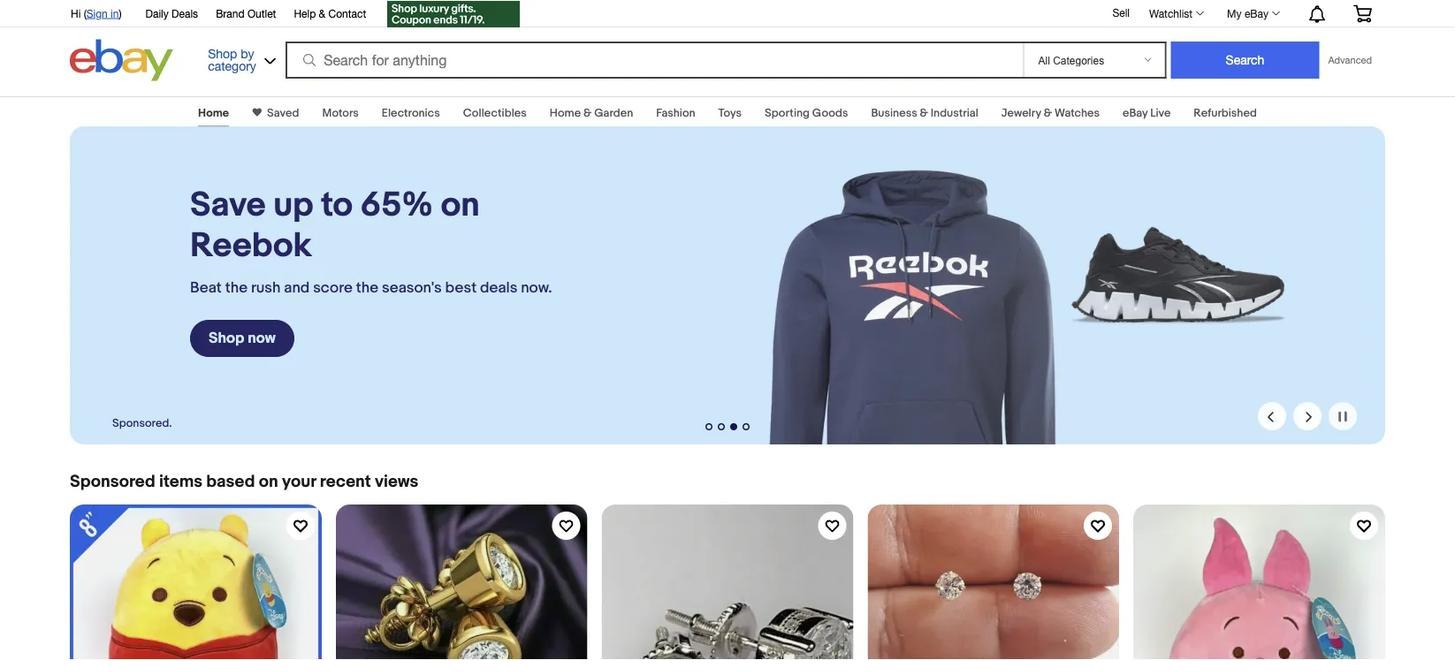 Task type: describe. For each thing, give the bounding box(es) containing it.
by
[[241, 46, 254, 61]]

sporting
[[765, 106, 810, 120]]

up
[[273, 185, 314, 226]]

home for home & garden
[[550, 106, 581, 120]]

business & industrial
[[871, 106, 979, 120]]

0 horizontal spatial on
[[259, 471, 278, 492]]

my ebay
[[1228, 7, 1269, 19]]

live
[[1151, 106, 1171, 120]]

daily deals
[[146, 7, 198, 19]]

views
[[375, 471, 419, 492]]

shop by category button
[[200, 39, 280, 77]]

help & contact
[[294, 7, 366, 19]]

score
[[313, 279, 353, 298]]

sporting goods
[[765, 106, 848, 120]]

garden
[[595, 106, 633, 120]]

65%
[[360, 185, 434, 226]]

saved link
[[262, 106, 299, 120]]

refurbished
[[1194, 106, 1258, 120]]

shop by category
[[208, 46, 256, 73]]

toys
[[719, 106, 742, 120]]

goods
[[813, 106, 848, 120]]

2 the from the left
[[356, 279, 379, 298]]

& for home
[[584, 106, 592, 120]]

in
[[111, 7, 119, 19]]

season's
[[382, 279, 442, 298]]

& for jewelry
[[1044, 106, 1052, 120]]

home for home
[[198, 106, 229, 120]]

your
[[282, 471, 316, 492]]

shop by category banner
[[61, 0, 1386, 86]]

ebay inside the account navigation
[[1245, 7, 1269, 19]]

advanced
[[1329, 54, 1373, 66]]

and
[[284, 279, 310, 298]]

my ebay link
[[1218, 3, 1289, 24]]

now.
[[521, 279, 552, 298]]

shop for shop by category
[[208, 46, 237, 61]]

& for help
[[319, 7, 326, 19]]

sign in link
[[86, 7, 119, 19]]

& for business
[[920, 106, 929, 120]]

help
[[294, 7, 316, 19]]

recent
[[320, 471, 371, 492]]

none submit inside shop by category banner
[[1171, 42, 1320, 79]]

brand outlet link
[[216, 4, 276, 24]]

to
[[321, 185, 353, 226]]

1 vertical spatial ebay
[[1123, 106, 1148, 120]]

outlet
[[248, 7, 276, 19]]

fashion link
[[656, 106, 696, 120]]

hi
[[71, 7, 81, 19]]

sponsored
[[70, 471, 156, 492]]

shop now link
[[190, 320, 294, 357]]

deals
[[172, 7, 198, 19]]

)
[[119, 7, 122, 19]]

advanced link
[[1320, 42, 1381, 78]]

Search for anything text field
[[288, 43, 1020, 77]]

sporting goods link
[[765, 106, 848, 120]]

watchlist
[[1150, 7, 1193, 19]]

fashion
[[656, 106, 696, 120]]

brand outlet
[[216, 7, 276, 19]]

jewelry & watches link
[[1002, 106, 1100, 120]]

collectibles link
[[463, 106, 527, 120]]

on inside save up to 65% on reebok
[[441, 185, 480, 226]]



Task type: vqa. For each thing, say whether or not it's contained in the screenshot.
Deals
yes



Task type: locate. For each thing, give the bounding box(es) containing it.
the right score
[[356, 279, 379, 298]]

ebay right the my
[[1245, 7, 1269, 19]]

deals
[[480, 279, 518, 298]]

None submit
[[1171, 42, 1320, 79]]

0 vertical spatial shop
[[208, 46, 237, 61]]

home down category
[[198, 106, 229, 120]]

2 home from the left
[[550, 106, 581, 120]]

business
[[871, 106, 918, 120]]

1 horizontal spatial ebay
[[1245, 7, 1269, 19]]

items
[[159, 471, 203, 492]]

the left rush on the left top of page
[[225, 279, 248, 298]]

industrial
[[931, 106, 979, 120]]

beat
[[190, 279, 222, 298]]

ebay left the live
[[1123, 106, 1148, 120]]

beat the rush and score the season's best deals now.
[[190, 279, 552, 298]]

home & garden link
[[550, 106, 633, 120]]

help & contact link
[[294, 4, 366, 24]]

home
[[198, 106, 229, 120], [550, 106, 581, 120]]

the
[[225, 279, 248, 298], [356, 279, 379, 298]]

0 horizontal spatial ebay
[[1123, 106, 1148, 120]]

brand
[[216, 7, 245, 19]]

account navigation
[[61, 0, 1386, 30]]

1 horizontal spatial home
[[550, 106, 581, 120]]

motors
[[322, 106, 359, 120]]

home left garden
[[550, 106, 581, 120]]

& right business
[[920, 106, 929, 120]]

1 horizontal spatial on
[[441, 185, 480, 226]]

ebay
[[1245, 7, 1269, 19], [1123, 106, 1148, 120]]

shop left now
[[209, 329, 244, 348]]

1 home from the left
[[198, 106, 229, 120]]

electronics link
[[382, 106, 440, 120]]

watches
[[1055, 106, 1100, 120]]

& right jewelry at the right of the page
[[1044, 106, 1052, 120]]

toys link
[[719, 106, 742, 120]]

watchlist link
[[1140, 3, 1213, 24]]

on left the your on the left
[[259, 471, 278, 492]]

0 horizontal spatial the
[[225, 279, 248, 298]]

sell link
[[1105, 6, 1138, 19]]

& left garden
[[584, 106, 592, 120]]

0 vertical spatial on
[[441, 185, 480, 226]]

motors link
[[322, 106, 359, 120]]

1 the from the left
[[225, 279, 248, 298]]

saved
[[267, 106, 299, 120]]

0 vertical spatial ebay
[[1245, 7, 1269, 19]]

shop left the by
[[208, 46, 237, 61]]

sell
[[1113, 6, 1130, 19]]

your shopping cart image
[[1353, 5, 1373, 22]]

now
[[248, 329, 276, 348]]

sponsored.
[[112, 417, 172, 430]]

rush
[[251, 279, 281, 298]]

collectibles
[[463, 106, 527, 120]]

refurbished link
[[1194, 106, 1258, 120]]

sponsored items based on your recent views
[[70, 471, 419, 492]]

my
[[1228, 7, 1242, 19]]

jewelry
[[1002, 106, 1042, 120]]

(
[[84, 7, 86, 19]]

reebok
[[190, 226, 312, 267]]

get the coupon image
[[388, 1, 520, 27]]

save up to 65% on reebok
[[190, 185, 480, 267]]

shop now
[[209, 329, 276, 348]]

on
[[441, 185, 480, 226], [259, 471, 278, 492]]

save
[[190, 185, 266, 226]]

jewelry & watches
[[1002, 106, 1100, 120]]

electronics
[[382, 106, 440, 120]]

1 horizontal spatial the
[[356, 279, 379, 298]]

hi ( sign in )
[[71, 7, 122, 19]]

home & garden
[[550, 106, 633, 120]]

shop inside "shop by category"
[[208, 46, 237, 61]]

1 vertical spatial on
[[259, 471, 278, 492]]

category
[[208, 58, 256, 73]]

business & industrial link
[[871, 106, 979, 120]]

& right help
[[319, 7, 326, 19]]

&
[[319, 7, 326, 19], [584, 106, 592, 120], [920, 106, 929, 120], [1044, 106, 1052, 120]]

0 horizontal spatial home
[[198, 106, 229, 120]]

daily deals link
[[146, 4, 198, 24]]

shop
[[208, 46, 237, 61], [209, 329, 244, 348]]

daily
[[146, 7, 169, 19]]

best
[[445, 279, 477, 298]]

1 vertical spatial shop
[[209, 329, 244, 348]]

contact
[[329, 7, 366, 19]]

based
[[206, 471, 255, 492]]

on right 65% at the left of page
[[441, 185, 480, 226]]

& inside the account navigation
[[319, 7, 326, 19]]

shop for shop now
[[209, 329, 244, 348]]

ebay live link
[[1123, 106, 1171, 120]]

sign
[[86, 7, 108, 19]]

ebay live
[[1123, 106, 1171, 120]]

save up to 65% on reebok link
[[190, 185, 565, 267]]



